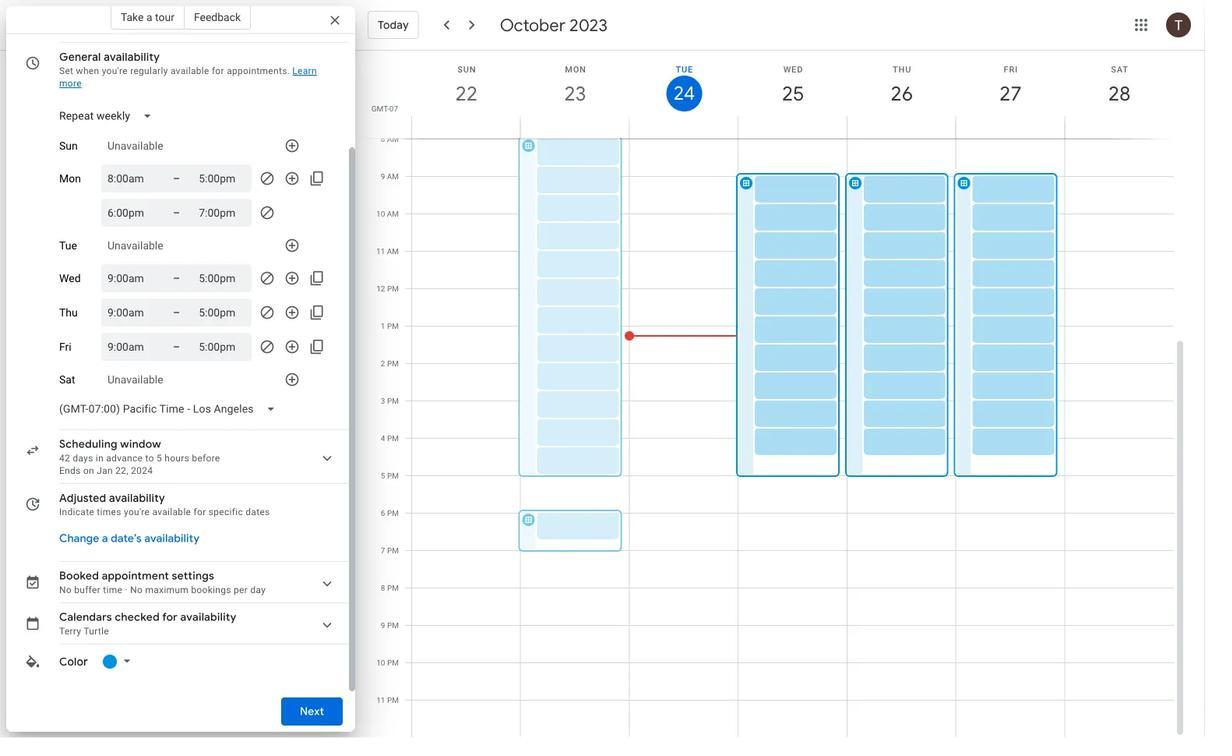 Task type: vqa. For each thing, say whether or not it's contained in the screenshot.
My
no



Task type: locate. For each thing, give the bounding box(es) containing it.
fri up friday, october 27 element
[[1004, 64, 1019, 74]]

fri inside fri 27
[[1004, 64, 1019, 74]]

availability
[[104, 50, 160, 64], [109, 491, 165, 505], [144, 532, 200, 546], [180, 610, 237, 624]]

1 vertical spatial fri
[[59, 340, 71, 353]]

pm right "7"
[[387, 546, 399, 555]]

2 unavailable from the top
[[108, 239, 163, 252]]

sat for sat
[[59, 373, 75, 386]]

1
[[381, 321, 385, 330]]

change a date's availability
[[59, 532, 200, 546]]

time
[[103, 585, 123, 595]]

1 horizontal spatial sun
[[458, 64, 476, 74]]

availability down 2024
[[109, 491, 165, 505]]

1 unavailable from the top
[[108, 139, 163, 152]]

end time on mondays text field for second start time on mondays text field from the top
[[199, 203, 246, 222]]

1 vertical spatial mon
[[59, 172, 81, 185]]

1 vertical spatial thu
[[59, 306, 78, 319]]

2 pm from the top
[[387, 321, 399, 330]]

no down booked
[[59, 585, 72, 595]]

1 pm from the top
[[387, 284, 399, 293]]

0 vertical spatial start time on mondays text field
[[108, 169, 154, 188]]

11 down 10 pm on the left of page
[[377, 695, 385, 705]]

8 pm
[[381, 583, 399, 592]]

to
[[145, 453, 154, 464]]

availability inside the calendars checked for availability terry turtle
[[180, 610, 237, 624]]

2 8 from the top
[[381, 583, 385, 592]]

22
[[455, 81, 477, 106]]

Start time on Wednesdays text field
[[108, 269, 154, 288]]

1 vertical spatial available
[[152, 507, 191, 518]]

sunday, october 22 element
[[449, 76, 485, 111]]

unavailable for sun
[[108, 139, 163, 152]]

5 pm
[[381, 471, 399, 480]]

tue 24
[[673, 64, 694, 106]]

appointment
[[102, 569, 169, 583]]

thu left start time on thursdays text box
[[59, 306, 78, 319]]

5 inside scheduling window 42 days in advance to 5 hours before ends on jan 22, 2024
[[157, 453, 162, 464]]

change a date's availability button
[[53, 525, 206, 553]]

1 10 from the top
[[376, 209, 385, 218]]

for left appointments. at left top
[[212, 65, 224, 76]]

unavailable down start time on fridays text field
[[108, 373, 163, 386]]

you're down general availability on the left of the page
[[102, 65, 128, 76]]

settings
[[172, 569, 214, 583]]

5 pm from the top
[[387, 433, 399, 443]]

4 pm from the top
[[387, 396, 399, 405]]

0 horizontal spatial wed
[[59, 272, 81, 285]]

sun up sunday, october 22 element
[[458, 64, 476, 74]]

23 column header
[[520, 51, 630, 138]]

26
[[890, 81, 912, 106]]

1 horizontal spatial fri
[[1004, 64, 1019, 74]]

9 up 10 pm on the left of page
[[381, 620, 385, 630]]

1 am from the top
[[387, 134, 399, 143]]

fri for fri
[[59, 340, 71, 353]]

pm for 5 pm
[[387, 471, 399, 480]]

wed for wed 25
[[784, 64, 804, 74]]

10
[[376, 209, 385, 218], [377, 658, 385, 667]]

pm down 10 pm on the left of page
[[387, 695, 399, 705]]

sun for sun
[[59, 139, 78, 152]]

pm for 3 pm
[[387, 396, 399, 405]]

1 horizontal spatial mon
[[565, 64, 587, 74]]

2 10 from the top
[[377, 658, 385, 667]]

End time on Mondays text field
[[199, 169, 246, 188], [199, 203, 246, 222]]

for down maximum
[[162, 610, 178, 624]]

for left specific
[[194, 507, 206, 518]]

pm right 3
[[387, 396, 399, 405]]

None field
[[53, 11, 149, 39], [53, 102, 165, 130], [53, 395, 288, 423], [53, 11, 149, 39], [53, 102, 165, 130], [53, 395, 288, 423]]

am up 12 pm on the top left
[[387, 246, 399, 256]]

–
[[173, 172, 180, 185], [173, 206, 180, 219], [173, 272, 180, 284], [173, 306, 180, 319], [173, 340, 180, 353]]

you're up change a date's availability
[[124, 507, 150, 518]]

0 vertical spatial tue
[[676, 64, 694, 74]]

5
[[157, 453, 162, 464], [381, 471, 385, 480]]

8
[[381, 134, 385, 143], [381, 583, 385, 592]]

sun inside the sun 22
[[458, 64, 476, 74]]

22 column header
[[412, 51, 521, 138]]

0 horizontal spatial for
[[162, 610, 178, 624]]

10 up 11 am
[[376, 209, 385, 218]]

0 horizontal spatial 5
[[157, 453, 162, 464]]

1 horizontal spatial wed
[[784, 64, 804, 74]]

0 horizontal spatial fri
[[59, 340, 71, 353]]

1 horizontal spatial 5
[[381, 471, 385, 480]]

3 – from the top
[[173, 272, 180, 284]]

24 column header
[[629, 51, 739, 138]]

availability up regularly
[[104, 50, 160, 64]]

available up change a date's availability
[[152, 507, 191, 518]]

sat inside the sat 28
[[1112, 64, 1129, 74]]

pm for 8 pm
[[387, 583, 399, 592]]

0 vertical spatial available
[[171, 65, 209, 76]]

1 vertical spatial 9
[[381, 620, 385, 630]]

1 vertical spatial sat
[[59, 373, 75, 386]]

pm right 4
[[387, 433, 399, 443]]

wed up wednesday, october 25 element
[[784, 64, 804, 74]]

8 am
[[381, 134, 399, 143]]

you're inside adjusted availability indicate times you're available for specific dates
[[124, 507, 150, 518]]

8 down "7"
[[381, 583, 385, 592]]

2 am from the top
[[387, 171, 399, 181]]

1 end time on mondays text field from the top
[[199, 169, 246, 188]]

pm down 4 pm
[[387, 471, 399, 480]]

fri left start time on fridays text field
[[59, 340, 71, 353]]

fri 27
[[999, 64, 1021, 106]]

tue inside the tue 24
[[676, 64, 694, 74]]

a left tour
[[146, 11, 152, 23]]

today
[[378, 18, 409, 32]]

0 horizontal spatial sat
[[59, 373, 75, 386]]

7
[[381, 546, 385, 555]]

sat for sat 28
[[1112, 64, 1129, 74]]

0 vertical spatial sun
[[458, 64, 476, 74]]

8 pm from the top
[[387, 546, 399, 555]]

2 vertical spatial for
[[162, 610, 178, 624]]

days
[[73, 453, 93, 464]]

28
[[1108, 81, 1130, 106]]

25 column header
[[738, 51, 848, 138]]

am down 8 am
[[387, 171, 399, 181]]

1 vertical spatial unavailable
[[108, 239, 163, 252]]

0 horizontal spatial mon
[[59, 172, 81, 185]]

1 vertical spatial 10
[[377, 658, 385, 667]]

ends
[[59, 465, 81, 476]]

1 8 from the top
[[381, 134, 385, 143]]

0 vertical spatial wed
[[784, 64, 804, 74]]

available inside adjusted availability indicate times you're available for specific dates
[[152, 507, 191, 518]]

for inside adjusted availability indicate times you're available for specific dates
[[194, 507, 206, 518]]

1 vertical spatial 8
[[381, 583, 385, 592]]

grid
[[362, 51, 1187, 738]]

8 down the gmt-07 at the left top of the page
[[381, 134, 385, 143]]

0 horizontal spatial a
[[102, 532, 108, 546]]

am down 9 am
[[387, 209, 399, 218]]

0 vertical spatial fri
[[1004, 64, 1019, 74]]

1 vertical spatial end time on mondays text field
[[199, 203, 246, 222]]

10 pm from the top
[[387, 620, 399, 630]]

3 am from the top
[[387, 209, 399, 218]]

2 vertical spatial unavailable
[[108, 373, 163, 386]]

pm right 2
[[387, 359, 399, 368]]

thu for thu
[[59, 306, 78, 319]]

11
[[376, 246, 385, 256], [377, 695, 385, 705]]

·
[[125, 585, 128, 595]]

pm down 9 pm
[[387, 658, 399, 667]]

available
[[171, 65, 209, 76], [152, 507, 191, 518]]

0 vertical spatial sat
[[1112, 64, 1129, 74]]

1 – from the top
[[173, 172, 180, 185]]

0 horizontal spatial no
[[59, 585, 72, 595]]

thu up thursday, october 26 element
[[893, 64, 912, 74]]

sun for sun 22
[[458, 64, 476, 74]]

2 11 from the top
[[377, 695, 385, 705]]

wednesday, october 25 element
[[775, 76, 811, 111]]

sun down more
[[59, 139, 78, 152]]

unavailable up start time on wednesdays text field
[[108, 239, 163, 252]]

availability down bookings
[[180, 610, 237, 624]]

6 pm from the top
[[387, 471, 399, 480]]

available right regularly
[[171, 65, 209, 76]]

buffer
[[74, 585, 101, 595]]

no
[[59, 585, 72, 595], [130, 585, 143, 595]]

1 horizontal spatial sat
[[1112, 64, 1129, 74]]

End time on Thursdays text field
[[199, 303, 246, 322]]

wed
[[784, 64, 804, 74], [59, 272, 81, 285]]

– for thu
[[173, 306, 180, 319]]

2 horizontal spatial for
[[212, 65, 224, 76]]

1 vertical spatial 11
[[377, 695, 385, 705]]

pm right 1
[[387, 321, 399, 330]]

3 unavailable from the top
[[108, 373, 163, 386]]

pm up 9 pm
[[387, 583, 399, 592]]

0 vertical spatial 9
[[381, 171, 385, 181]]

pm for 7 pm
[[387, 546, 399, 555]]

0 vertical spatial 11
[[376, 246, 385, 256]]

1 vertical spatial start time on mondays text field
[[108, 203, 154, 222]]

27
[[999, 81, 1021, 106]]

1 vertical spatial wed
[[59, 272, 81, 285]]

2 9 from the top
[[381, 620, 385, 630]]

october 2023
[[500, 14, 608, 36]]

1 vertical spatial you're
[[124, 507, 150, 518]]

times
[[97, 507, 121, 518]]

no right the ·
[[130, 585, 143, 595]]

pm right 12
[[387, 284, 399, 293]]

1 vertical spatial for
[[194, 507, 206, 518]]

for
[[212, 65, 224, 76], [194, 507, 206, 518], [162, 610, 178, 624]]

terry
[[59, 626, 81, 637]]

9 up 10 am on the top
[[381, 171, 385, 181]]

5 right to
[[157, 453, 162, 464]]

2 end time on mondays text field from the top
[[199, 203, 246, 222]]

sat up saturday, october 28 element
[[1112, 64, 1129, 74]]

scheduling
[[59, 437, 118, 451]]

Start time on Thursdays text field
[[108, 303, 154, 322]]

pm for 9 pm
[[387, 620, 399, 630]]

3 pm from the top
[[387, 359, 399, 368]]

8 for 8 am
[[381, 134, 385, 143]]

bookings
[[191, 585, 231, 595]]

11 up 12
[[376, 246, 385, 256]]

pm
[[387, 284, 399, 293], [387, 321, 399, 330], [387, 359, 399, 368], [387, 396, 399, 405], [387, 433, 399, 443], [387, 471, 399, 480], [387, 508, 399, 518], [387, 546, 399, 555], [387, 583, 399, 592], [387, 620, 399, 630], [387, 658, 399, 667], [387, 695, 399, 705]]

you're
[[102, 65, 128, 76], [124, 507, 150, 518]]

a left date's
[[102, 532, 108, 546]]

unavailable
[[108, 139, 163, 152], [108, 239, 163, 252], [108, 373, 163, 386]]

pm right 6
[[387, 508, 399, 518]]

1 vertical spatial a
[[102, 532, 108, 546]]

scheduling window 42 days in advance to 5 hours before ends on jan 22, 2024
[[59, 437, 220, 476]]

23
[[563, 81, 586, 106]]

0 vertical spatial 5
[[157, 453, 162, 464]]

0 vertical spatial 8
[[381, 134, 385, 143]]

adjusted
[[59, 491, 106, 505]]

0 horizontal spatial thu
[[59, 306, 78, 319]]

0 vertical spatial thu
[[893, 64, 912, 74]]

take a tour button
[[111, 5, 185, 30]]

adjusted availability indicate times you're available for specific dates
[[59, 491, 270, 518]]

9
[[381, 171, 385, 181], [381, 620, 385, 630]]

wed left start time on wednesdays text field
[[59, 272, 81, 285]]

wed for wed
[[59, 272, 81, 285]]

0 vertical spatial mon
[[565, 64, 587, 74]]

11 pm from the top
[[387, 658, 399, 667]]

4 am from the top
[[387, 246, 399, 256]]

1 horizontal spatial no
[[130, 585, 143, 595]]

1 horizontal spatial thu
[[893, 64, 912, 74]]

am down 07
[[387, 134, 399, 143]]

pm for 10 pm
[[387, 658, 399, 667]]

1 horizontal spatial for
[[194, 507, 206, 518]]

0 vertical spatial end time on mondays text field
[[199, 169, 246, 188]]

0 vertical spatial for
[[212, 65, 224, 76]]

pm down 8 pm
[[387, 620, 399, 630]]

12 pm from the top
[[387, 695, 399, 705]]

set when you're regularly available for appointments.
[[59, 65, 290, 76]]

5 – from the top
[[173, 340, 180, 353]]

1 vertical spatial 5
[[381, 471, 385, 480]]

6 pm
[[381, 508, 399, 518]]

1 9 from the top
[[381, 171, 385, 181]]

unavailable down regularly
[[108, 139, 163, 152]]

sat up 'scheduling'
[[59, 373, 75, 386]]

1 11 from the top
[[376, 246, 385, 256]]

1 vertical spatial tue
[[59, 239, 77, 252]]

10 up 11 pm
[[377, 658, 385, 667]]

0 vertical spatial unavailable
[[108, 139, 163, 152]]

thu inside thu 26
[[893, 64, 912, 74]]

wed inside wed 25
[[784, 64, 804, 74]]

sun
[[458, 64, 476, 74], [59, 139, 78, 152]]

1 horizontal spatial tue
[[676, 64, 694, 74]]

1 horizontal spatial a
[[146, 11, 152, 23]]

End time on Wednesdays text field
[[199, 269, 246, 288]]

indicate
[[59, 507, 94, 518]]

fri for fri 27
[[1004, 64, 1019, 74]]

date's
[[111, 532, 142, 546]]

0 horizontal spatial tue
[[59, 239, 77, 252]]

unavailable for tue
[[108, 239, 163, 252]]

learn more
[[59, 65, 317, 89]]

saturday, october 28 element
[[1102, 76, 1138, 111]]

availability down adjusted availability indicate times you're available for specific dates
[[144, 532, 200, 546]]

0 vertical spatial 10
[[376, 209, 385, 218]]

mon inside mon 23
[[565, 64, 587, 74]]

Start time on Fridays text field
[[108, 337, 154, 356]]

7 pm from the top
[[387, 508, 399, 518]]

unavailable for sat
[[108, 373, 163, 386]]

4 – from the top
[[173, 306, 180, 319]]

when
[[76, 65, 99, 76]]

5 up 6
[[381, 471, 385, 480]]

0 horizontal spatial sun
[[59, 139, 78, 152]]

0 vertical spatial a
[[146, 11, 152, 23]]

gmt-
[[372, 104, 390, 113]]

1 vertical spatial sun
[[59, 139, 78, 152]]

thu
[[893, 64, 912, 74], [59, 306, 78, 319]]

12 pm
[[377, 284, 399, 293]]

9 pm from the top
[[387, 583, 399, 592]]

Start time on Mondays text field
[[108, 169, 154, 188], [108, 203, 154, 222]]

change
[[59, 532, 99, 546]]



Task type: describe. For each thing, give the bounding box(es) containing it.
booked
[[59, 569, 99, 583]]

1 start time on mondays text field from the top
[[108, 169, 154, 188]]

22,
[[115, 465, 129, 476]]

tuesday, october 24, today element
[[667, 76, 702, 111]]

10 for 10 pm
[[377, 658, 385, 667]]

5 inside grid
[[381, 471, 385, 480]]

color
[[59, 655, 88, 669]]

more
[[59, 78, 82, 89]]

6
[[381, 508, 385, 518]]

calendars checked for availability terry turtle
[[59, 610, 237, 637]]

1 pm
[[381, 321, 399, 330]]

a for change
[[102, 532, 108, 546]]

9 for 9 pm
[[381, 620, 385, 630]]

tue for tue
[[59, 239, 77, 252]]

2 no from the left
[[130, 585, 143, 595]]

0 vertical spatial you're
[[102, 65, 128, 76]]

3 pm
[[381, 396, 399, 405]]

– for wed
[[173, 272, 180, 284]]

grid containing 22
[[362, 51, 1187, 738]]

availability inside button
[[144, 532, 200, 546]]

am for 10 am
[[387, 209, 399, 218]]

– for mon
[[173, 172, 180, 185]]

12
[[377, 284, 385, 293]]

thursday, october 26 element
[[884, 76, 920, 111]]

mon for mon 23
[[565, 64, 587, 74]]

october
[[500, 14, 566, 36]]

42
[[59, 453, 70, 464]]

am for 8 am
[[387, 134, 399, 143]]

checked
[[115, 610, 160, 624]]

am for 9 am
[[387, 171, 399, 181]]

pm for 12 pm
[[387, 284, 399, 293]]

jan
[[97, 465, 113, 476]]

turtle
[[84, 626, 109, 637]]

26 column header
[[847, 51, 957, 138]]

pm for 2 pm
[[387, 359, 399, 368]]

mon for mon
[[59, 172, 81, 185]]

next button
[[281, 693, 343, 730]]

regularly
[[130, 65, 168, 76]]

set
[[59, 65, 73, 76]]

2023
[[570, 14, 608, 36]]

maximum
[[145, 585, 189, 595]]

9 am
[[381, 171, 399, 181]]

thu for thu 26
[[893, 64, 912, 74]]

28 column header
[[1065, 51, 1175, 138]]

11 am
[[376, 246, 399, 256]]

25
[[781, 81, 804, 106]]

learn more link
[[59, 65, 317, 89]]

a for take
[[146, 11, 152, 23]]

booked appointment settings no buffer time · no maximum bookings per day
[[59, 569, 266, 595]]

2 – from the top
[[173, 206, 180, 219]]

am for 11 am
[[387, 246, 399, 256]]

3
[[381, 396, 385, 405]]

tour
[[155, 11, 174, 23]]

general availability
[[59, 50, 160, 64]]

2
[[381, 359, 385, 368]]

next
[[300, 705, 324, 719]]

9 pm
[[381, 620, 399, 630]]

11 for 11 am
[[376, 246, 385, 256]]

10 am
[[376, 209, 399, 218]]

11 pm
[[377, 695, 399, 705]]

1 no from the left
[[59, 585, 72, 595]]

24
[[673, 81, 694, 106]]

monday, october 23 element
[[558, 76, 594, 111]]

mon 23
[[563, 64, 587, 106]]

specific
[[209, 507, 243, 518]]

pm for 11 pm
[[387, 695, 399, 705]]

– for fri
[[173, 340, 180, 353]]

today button
[[368, 6, 419, 44]]

take
[[121, 11, 144, 23]]

pm for 6 pm
[[387, 508, 399, 518]]

4 pm
[[381, 433, 399, 443]]

calendars
[[59, 610, 112, 624]]

hours
[[165, 453, 189, 464]]

End time on Fridays text field
[[199, 337, 246, 356]]

9 for 9 am
[[381, 171, 385, 181]]

window
[[120, 437, 161, 451]]

pm for 4 pm
[[387, 433, 399, 443]]

thu 26
[[890, 64, 912, 106]]

2024
[[131, 465, 153, 476]]

sun 22
[[455, 64, 477, 106]]

general
[[59, 50, 101, 64]]

wed 25
[[781, 64, 804, 106]]

gmt-07
[[372, 104, 398, 113]]

availability inside adjusted availability indicate times you're available for specific dates
[[109, 491, 165, 505]]

day
[[250, 585, 266, 595]]

tue for tue 24
[[676, 64, 694, 74]]

take a tour
[[121, 11, 174, 23]]

8 for 8 pm
[[381, 583, 385, 592]]

advance
[[106, 453, 143, 464]]

before
[[192, 453, 220, 464]]

pm for 1 pm
[[387, 321, 399, 330]]

for inside the calendars checked for availability terry turtle
[[162, 610, 178, 624]]

2 pm
[[381, 359, 399, 368]]

feedback button
[[185, 5, 251, 30]]

2 start time on mondays text field from the top
[[108, 203, 154, 222]]

27 column header
[[956, 51, 1066, 138]]

11 for 11 pm
[[377, 695, 385, 705]]

per
[[234, 585, 248, 595]]

10 for 10 am
[[376, 209, 385, 218]]

on
[[83, 465, 94, 476]]

friday, october 27 element
[[993, 76, 1029, 111]]

learn
[[293, 65, 317, 76]]

appointments.
[[227, 65, 290, 76]]

end time on mondays text field for 2nd start time on mondays text field from the bottom of the page
[[199, 169, 246, 188]]

dates
[[246, 507, 270, 518]]

in
[[96, 453, 104, 464]]

4
[[381, 433, 385, 443]]

feedback
[[194, 11, 241, 23]]

07
[[390, 104, 398, 113]]

sat 28
[[1108, 64, 1130, 106]]



